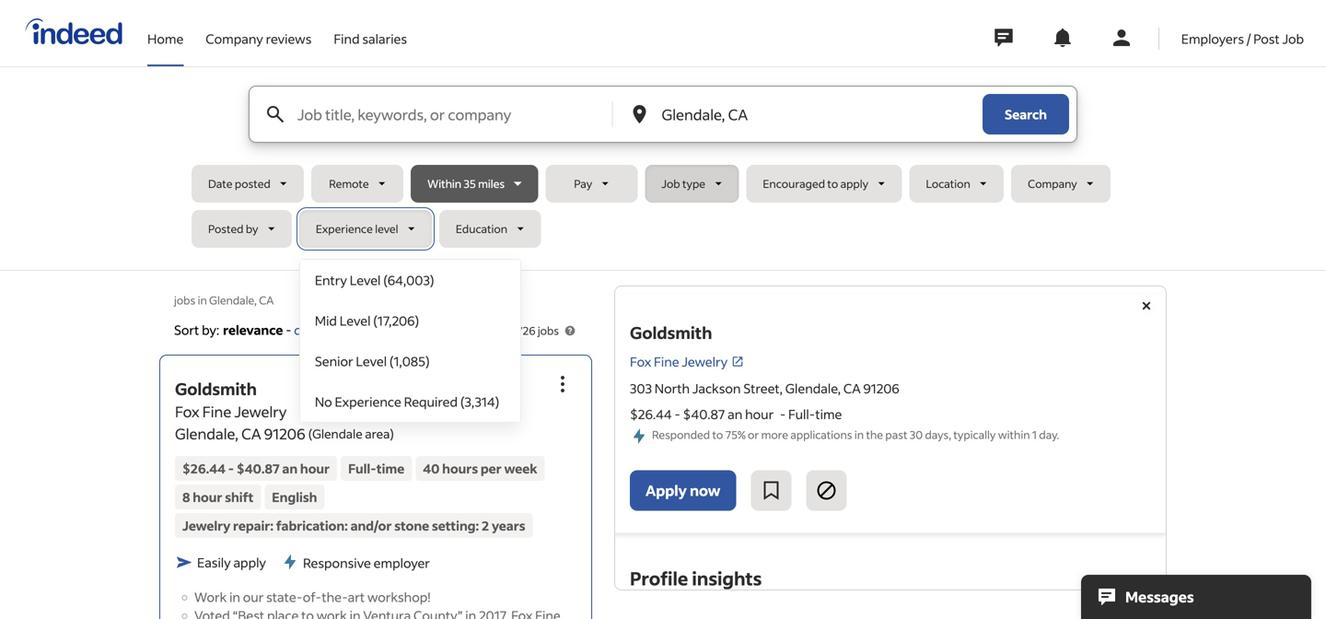 Task type: locate. For each thing, give the bounding box(es) containing it.
0 vertical spatial fine
[[654, 353, 680, 370]]

1 vertical spatial company
[[1028, 176, 1078, 191]]

0 horizontal spatial $26.44
[[182, 460, 226, 477]]

1 vertical spatial apply
[[233, 554, 266, 571]]

0 horizontal spatial full-
[[348, 460, 377, 477]]

1 vertical spatial time
[[377, 460, 405, 477]]

0 vertical spatial company
[[206, 30, 263, 47]]

pay
[[574, 176, 593, 191]]

glendale, up applications
[[786, 380, 841, 397]]

apply up our
[[233, 554, 266, 571]]

1 horizontal spatial in
[[229, 589, 240, 605]]

1 horizontal spatial an
[[728, 406, 743, 422]]

messages
[[1126, 587, 1194, 606]]

insights
[[692, 566, 762, 590]]

1 vertical spatial $40.87
[[237, 460, 280, 477]]

91206 up the
[[864, 380, 900, 397]]

91206 inside goldsmith fox fine jewelry glendale, ca 91206 ( glendale area )
[[264, 424, 305, 443]]

company down search
[[1028, 176, 1078, 191]]

work
[[194, 589, 227, 605]]

to inside popup button
[[828, 176, 839, 191]]

days,
[[925, 427, 952, 442]]

time
[[816, 406, 842, 422], [377, 460, 405, 477]]

- up shift
[[228, 460, 234, 477]]

1 horizontal spatial company
[[1028, 176, 1078, 191]]

experience inside dropdown button
[[316, 222, 373, 236]]

1 vertical spatial fox
[[175, 402, 200, 421]]

jewelry up jackson
[[682, 353, 728, 370]]

shift
[[225, 489, 254, 505]]

location button
[[910, 165, 1004, 203]]

0 vertical spatial glendale,
[[209, 293, 257, 307]]

1 vertical spatial to
[[713, 427, 723, 442]]

0 vertical spatial $26.44
[[630, 406, 672, 422]]

40 hours per week
[[423, 460, 538, 477]]

1 horizontal spatial full-
[[789, 406, 816, 422]]

full- up applications
[[789, 406, 816, 422]]

2 vertical spatial glendale,
[[175, 424, 239, 443]]

1 horizontal spatial time
[[816, 406, 842, 422]]

to
[[828, 176, 839, 191], [713, 427, 723, 442]]

- left date
[[286, 322, 292, 338]]

in left our
[[229, 589, 240, 605]]

1 vertical spatial job
[[662, 176, 680, 191]]

no
[[315, 393, 332, 410]]

posted by button
[[192, 210, 292, 248]]

2 vertical spatial ca
[[241, 424, 261, 443]]

$40.87 up shift
[[237, 460, 280, 477]]

1 horizontal spatial to
[[828, 176, 839, 191]]

2 vertical spatial jewelry
[[182, 517, 231, 534]]

fox down goldsmith button at left
[[175, 402, 200, 421]]

company inside popup button
[[1028, 176, 1078, 191]]

0 vertical spatial hour
[[745, 406, 774, 422]]

encouraged to apply
[[763, 176, 869, 191]]

0 horizontal spatial fine
[[202, 402, 231, 421]]

menu
[[299, 259, 521, 423]]

level
[[350, 272, 381, 288], [340, 312, 371, 329], [356, 353, 387, 369]]

responded
[[652, 427, 710, 442]]

(3,314)
[[460, 393, 500, 410]]

0 vertical spatial goldsmith
[[630, 322, 712, 343]]

search
[[1005, 106, 1047, 123]]

level for senior
[[356, 353, 387, 369]]

level right "senior"
[[356, 353, 387, 369]]

time up applications
[[816, 406, 842, 422]]

goldsmith for goldsmith
[[630, 322, 712, 343]]

company button
[[1012, 165, 1111, 203]]

senior level (1,085)
[[315, 353, 430, 369]]

1 horizontal spatial $26.44
[[630, 406, 672, 422]]

art
[[348, 589, 365, 605]]

0 vertical spatial level
[[350, 272, 381, 288]]

reviews
[[266, 30, 312, 47]]

glendale, for goldsmith
[[175, 424, 239, 443]]

ca inside goldsmith fox fine jewelry glendale, ca 91206 ( glendale area )
[[241, 424, 261, 443]]

-
[[286, 322, 292, 338], [675, 406, 681, 422], [780, 406, 786, 422], [228, 460, 234, 477]]

0 horizontal spatial hour
[[193, 489, 222, 505]]

help icon image
[[563, 323, 578, 338]]

goldsmith down 'by:'
[[175, 378, 257, 399]]

0 vertical spatial jobs
[[174, 293, 195, 307]]

glendale, up sort by: relevance - date
[[209, 293, 257, 307]]

fox fine jewelry link
[[630, 352, 744, 372]]

/
[[1247, 30, 1251, 47]]

1 horizontal spatial job
[[1283, 30, 1304, 47]]

$40.87 for $26.44 - $40.87 an hour
[[237, 460, 280, 477]]

goldsmith up fox fine jewelry
[[630, 322, 712, 343]]

fox up 303 at the left bottom of the page
[[630, 353, 652, 370]]

fine up "north"
[[654, 353, 680, 370]]

full- down area
[[348, 460, 377, 477]]

an
[[728, 406, 743, 422], [282, 460, 298, 477]]

0 horizontal spatial an
[[282, 460, 298, 477]]

full-
[[789, 406, 816, 422], [348, 460, 377, 477]]

1 horizontal spatial apply
[[841, 176, 869, 191]]

relevance
[[223, 322, 283, 338]]

0 horizontal spatial company
[[206, 30, 263, 47]]

- up responded
[[675, 406, 681, 422]]

level for entry
[[350, 272, 381, 288]]

job right post
[[1283, 30, 1304, 47]]

1 vertical spatial glendale,
[[786, 380, 841, 397]]

hour up or
[[745, 406, 774, 422]]

- up more
[[780, 406, 786, 422]]

$26.44
[[630, 406, 672, 422], [182, 460, 226, 477]]

menu containing entry level (64,003)
[[299, 259, 521, 423]]

experience inside menu
[[335, 393, 401, 410]]

in up 'by:'
[[198, 293, 207, 307]]

street,
[[744, 380, 783, 397]]

fine inside goldsmith fox fine jewelry glendale, ca 91206 ( glendale area )
[[202, 402, 231, 421]]

2 horizontal spatial hour
[[745, 406, 774, 422]]

jobs up sort
[[174, 293, 195, 307]]

303 north jackson street, glendale, ca 91206
[[630, 380, 900, 397]]

0 horizontal spatial to
[[713, 427, 723, 442]]

$26.44 down 303 at the left bottom of the page
[[630, 406, 672, 422]]

ca up the responded to 75% or more applications in the past 30 days, typically within 1 day.
[[844, 380, 861, 397]]

2 horizontal spatial jewelry
[[682, 353, 728, 370]]

91206 left (
[[264, 424, 305, 443]]

1 vertical spatial hour
[[300, 460, 330, 477]]

0 vertical spatial to
[[828, 176, 839, 191]]

company left reviews
[[206, 30, 263, 47]]

an for $26.44 - $40.87 an hour
[[282, 460, 298, 477]]

1 horizontal spatial fine
[[654, 353, 680, 370]]

0 horizontal spatial jewelry
[[182, 517, 231, 534]]

1 vertical spatial 91206
[[264, 424, 305, 443]]

ca
[[259, 293, 274, 307], [844, 380, 861, 397], [241, 424, 261, 443]]

2 horizontal spatial in
[[855, 427, 864, 442]]

1 vertical spatial in
[[855, 427, 864, 442]]

jewelry repair: fabrication: and/or stone setting: 2 years
[[182, 517, 526, 534]]

sort by: relevance - date
[[174, 322, 321, 338]]

0 horizontal spatial fox
[[175, 402, 200, 421]]

in left the
[[855, 427, 864, 442]]

$40.87
[[683, 406, 725, 422], [237, 460, 280, 477]]

an up 75%
[[728, 406, 743, 422]]

glendale, inside goldsmith fox fine jewelry glendale, ca 91206 ( glendale area )
[[175, 424, 239, 443]]

1 vertical spatial level
[[340, 312, 371, 329]]

stone
[[394, 517, 429, 534]]

time down the )
[[377, 460, 405, 477]]

setting:
[[432, 517, 479, 534]]

more
[[761, 427, 789, 442]]

profile insights
[[630, 566, 762, 590]]

$26.44 up 8 hour shift
[[182, 460, 226, 477]]

job left the type
[[662, 176, 680, 191]]

workshop!
[[367, 589, 431, 605]]

years
[[492, 517, 526, 534]]

in for work in our state-of-the-art workshop!
[[229, 589, 240, 605]]

91206 for 303
[[864, 380, 900, 397]]

0 vertical spatial ca
[[259, 293, 274, 307]]

1 vertical spatial goldsmith
[[175, 378, 257, 399]]

2 vertical spatial in
[[229, 589, 240, 605]]

goldsmith inside goldsmith fox fine jewelry glendale, ca 91206 ( glendale area )
[[175, 378, 257, 399]]

0 vertical spatial $40.87
[[683, 406, 725, 422]]

0 vertical spatial experience
[[316, 222, 373, 236]]

to left 75%
[[713, 427, 723, 442]]

to right encouraged
[[828, 176, 839, 191]]

0 vertical spatial job
[[1283, 30, 1304, 47]]

level right mid at the left of the page
[[340, 312, 371, 329]]

work in our state-of-the-art workshop!
[[194, 589, 431, 605]]

to for apply
[[828, 176, 839, 191]]

senior
[[315, 353, 353, 369]]

ca up $26.44 - $40.87 an hour
[[241, 424, 261, 443]]

None search field
[[192, 86, 1135, 423]]

0 vertical spatial an
[[728, 406, 743, 422]]

by
[[246, 222, 258, 236]]

education
[[456, 222, 508, 236]]

employer
[[374, 554, 430, 571]]

0 horizontal spatial job
[[662, 176, 680, 191]]

jackson
[[693, 380, 741, 397]]

date posted
[[208, 176, 271, 191]]

jobs in glendale, ca
[[174, 293, 274, 307]]

north
[[655, 380, 690, 397]]

0 vertical spatial in
[[198, 293, 207, 307]]

1 vertical spatial an
[[282, 460, 298, 477]]

1 horizontal spatial goldsmith
[[630, 322, 712, 343]]

1 horizontal spatial hour
[[300, 460, 330, 477]]

0 vertical spatial jewelry
[[682, 353, 728, 370]]

0 horizontal spatial goldsmith
[[175, 378, 257, 399]]

hour down (
[[300, 460, 330, 477]]

1 horizontal spatial jewelry
[[234, 402, 287, 421]]

0 vertical spatial 91206
[[864, 380, 900, 397]]

date posted button
[[192, 165, 304, 203]]

experience up area
[[335, 393, 401, 410]]

0 horizontal spatial jobs
[[174, 293, 195, 307]]

1 vertical spatial jobs
[[538, 323, 559, 338]]

1 vertical spatial experience
[[335, 393, 401, 410]]

date
[[208, 176, 233, 191]]

1 vertical spatial $26.44
[[182, 460, 226, 477]]

91206
[[864, 380, 900, 397], [264, 424, 305, 443]]

experience
[[316, 222, 373, 236], [335, 393, 401, 410]]

level right entry
[[350, 272, 381, 288]]

1 vertical spatial jewelry
[[234, 402, 287, 421]]

0 horizontal spatial 91206
[[264, 424, 305, 443]]

$40.87 down jackson
[[683, 406, 725, 422]]

303
[[630, 380, 652, 397]]

2 vertical spatial level
[[356, 353, 387, 369]]

ca up relevance
[[259, 293, 274, 307]]

experience left level
[[316, 222, 373, 236]]

40
[[423, 460, 440, 477]]

in for jobs in glendale, ca
[[198, 293, 207, 307]]

1 vertical spatial ca
[[844, 380, 861, 397]]

an up "english"
[[282, 460, 298, 477]]

jobs left help icon
[[538, 323, 559, 338]]

fabrication:
[[276, 517, 348, 534]]

0 vertical spatial apply
[[841, 176, 869, 191]]

$26.44 for $26.44 - $40.87 an hour - full-time
[[630, 406, 672, 422]]

0 horizontal spatial $40.87
[[237, 460, 280, 477]]

company
[[206, 30, 263, 47], [1028, 176, 1078, 191]]

an for $26.44 - $40.87 an hour - full-time
[[728, 406, 743, 422]]

1 vertical spatial full-
[[348, 460, 377, 477]]

0 vertical spatial time
[[816, 406, 842, 422]]

jewelry down 8 hour shift
[[182, 517, 231, 534]]

glendale, down goldsmith button at left
[[175, 424, 239, 443]]

jewelry down goldsmith button at left
[[234, 402, 287, 421]]

job inside popup button
[[662, 176, 680, 191]]

apply right encouraged
[[841, 176, 869, 191]]

hour right 8
[[193, 489, 222, 505]]

hour for $26.44 - $40.87 an hour - full-time
[[745, 406, 774, 422]]

1 vertical spatial fine
[[202, 402, 231, 421]]

find salaries
[[334, 30, 407, 47]]

1 horizontal spatial $40.87
[[683, 406, 725, 422]]

jewelry
[[682, 353, 728, 370], [234, 402, 287, 421], [182, 517, 231, 534]]

1 horizontal spatial 91206
[[864, 380, 900, 397]]

0 vertical spatial fox
[[630, 353, 652, 370]]

0 horizontal spatial in
[[198, 293, 207, 307]]

fine down goldsmith button at left
[[202, 402, 231, 421]]



Task type: describe. For each thing, give the bounding box(es) containing it.
responsive employer
[[303, 554, 430, 571]]

account image
[[1111, 27, 1133, 49]]

goldsmith button
[[175, 378, 257, 399]]

home link
[[147, 0, 184, 63]]

location
[[926, 176, 971, 191]]

entry
[[315, 272, 347, 288]]

encouraged
[[763, 176, 825, 191]]

remote button
[[312, 165, 404, 203]]

2 vertical spatial hour
[[193, 489, 222, 505]]

pay button
[[546, 165, 638, 203]]

company reviews link
[[206, 0, 312, 63]]

within
[[998, 427, 1030, 442]]

entry level (64,003) link
[[300, 260, 520, 300]]

notifications unread count 0 image
[[1052, 27, 1074, 49]]

the-
[[322, 589, 348, 605]]

education button
[[439, 210, 541, 248]]

1 horizontal spatial jobs
[[538, 323, 559, 338]]

8 hour shift
[[182, 489, 254, 505]]

apply now
[[646, 481, 721, 500]]

Edit location text field
[[658, 87, 946, 142]]

within 35 miles button
[[411, 165, 538, 203]]

responsive
[[303, 554, 371, 571]]

1
[[1033, 427, 1037, 442]]

no experience required (3,314) link
[[300, 381, 520, 422]]

employers
[[1182, 30, 1245, 47]]

experience level
[[316, 222, 398, 236]]

posted by
[[208, 222, 258, 236]]

per
[[481, 460, 502, 477]]

and/or
[[351, 517, 392, 534]]

apply inside popup button
[[841, 176, 869, 191]]

company for company
[[1028, 176, 1078, 191]]

75%
[[726, 427, 746, 442]]

home
[[147, 30, 184, 47]]

mid level (17,206)
[[315, 312, 419, 329]]

employers / post job
[[1182, 30, 1304, 47]]

find salaries link
[[334, 0, 407, 63]]

area
[[365, 425, 390, 442]]

jewelry inside fox fine jewelry link
[[682, 353, 728, 370]]

hours
[[442, 460, 478, 477]]

glendale, for 303
[[786, 380, 841, 397]]

typically
[[954, 427, 996, 442]]

sort
[[174, 322, 199, 338]]

not interested image
[[816, 480, 838, 502]]

profile
[[630, 566, 688, 590]]

close job details image
[[1136, 295, 1158, 317]]

no experience required (3,314)
[[315, 393, 500, 410]]

8
[[182, 489, 190, 505]]

$40.87 for $26.44 - $40.87 an hour - full-time
[[683, 406, 725, 422]]

0 horizontal spatial time
[[377, 460, 405, 477]]

state-
[[266, 589, 303, 605]]

hour for $26.44 - $40.87 an hour
[[300, 460, 330, 477]]

0 vertical spatial full-
[[789, 406, 816, 422]]

(
[[308, 425, 312, 442]]

save this job image
[[760, 480, 783, 502]]

level
[[375, 222, 398, 236]]

88,726 jobs
[[502, 323, 559, 338]]

glendale
[[312, 425, 363, 442]]

1 horizontal spatial fox
[[630, 353, 652, 370]]

goldsmith for goldsmith fox fine jewelry glendale, ca 91206 ( glendale area )
[[175, 378, 257, 399]]

within 35 miles
[[428, 176, 505, 191]]

full-time
[[348, 460, 405, 477]]

menu inside search field
[[299, 259, 521, 423]]

company reviews
[[206, 30, 312, 47]]

search: Job title, keywords, or company text field
[[294, 87, 611, 142]]

88,726
[[502, 323, 536, 338]]

$26.44 for $26.44 - $40.87 an hour
[[182, 460, 226, 477]]

required
[[404, 393, 458, 410]]

job type button
[[645, 165, 739, 203]]

$26.44 - $40.87 an hour
[[182, 460, 330, 477]]

responded to 75% or more applications in the past 30 days, typically within 1 day.
[[652, 427, 1060, 442]]

91206 for goldsmith
[[264, 424, 305, 443]]

30
[[910, 427, 923, 442]]

easily apply
[[197, 554, 266, 571]]

search button
[[983, 94, 1070, 134]]

messages unread count 0 image
[[992, 19, 1016, 56]]

)
[[390, 425, 394, 442]]

2
[[482, 517, 489, 534]]

jewelry inside goldsmith fox fine jewelry glendale, ca 91206 ( glendale area )
[[234, 402, 287, 421]]

apply now button
[[630, 470, 736, 511]]

posted
[[235, 176, 271, 191]]

ca for goldsmith
[[241, 424, 261, 443]]

within
[[428, 176, 462, 191]]

now
[[690, 481, 721, 500]]

level for mid
[[340, 312, 371, 329]]

to for 75%
[[713, 427, 723, 442]]

posted
[[208, 222, 244, 236]]

(64,003)
[[383, 272, 434, 288]]

post
[[1254, 30, 1280, 47]]

salaries
[[362, 30, 407, 47]]

past
[[886, 427, 908, 442]]

(17,206)
[[373, 312, 419, 329]]

encouraged to apply button
[[747, 165, 902, 203]]

company for company reviews
[[206, 30, 263, 47]]

0 horizontal spatial apply
[[233, 554, 266, 571]]

$26.44 - $40.87 an hour - full-time
[[630, 406, 842, 422]]

apply
[[646, 481, 687, 500]]

miles
[[478, 176, 505, 191]]

or
[[748, 427, 759, 442]]

fox fine jewelry
[[630, 353, 728, 370]]

job actions menu is collapsed image
[[552, 373, 574, 395]]

find
[[334, 30, 360, 47]]

applications
[[791, 427, 853, 442]]

fox inside goldsmith fox fine jewelry glendale, ca 91206 ( glendale area )
[[175, 402, 200, 421]]

english
[[272, 489, 317, 505]]

experience level button
[[299, 210, 432, 248]]

remote
[[329, 176, 369, 191]]

ca for 303
[[844, 380, 861, 397]]

none search field containing search
[[192, 86, 1135, 423]]

type
[[683, 176, 706, 191]]

mid
[[315, 312, 337, 329]]

senior level (1,085) link
[[300, 341, 520, 381]]

date
[[294, 322, 321, 338]]



Task type: vqa. For each thing, say whether or not it's contained in the screenshot.
the 88,726
yes



